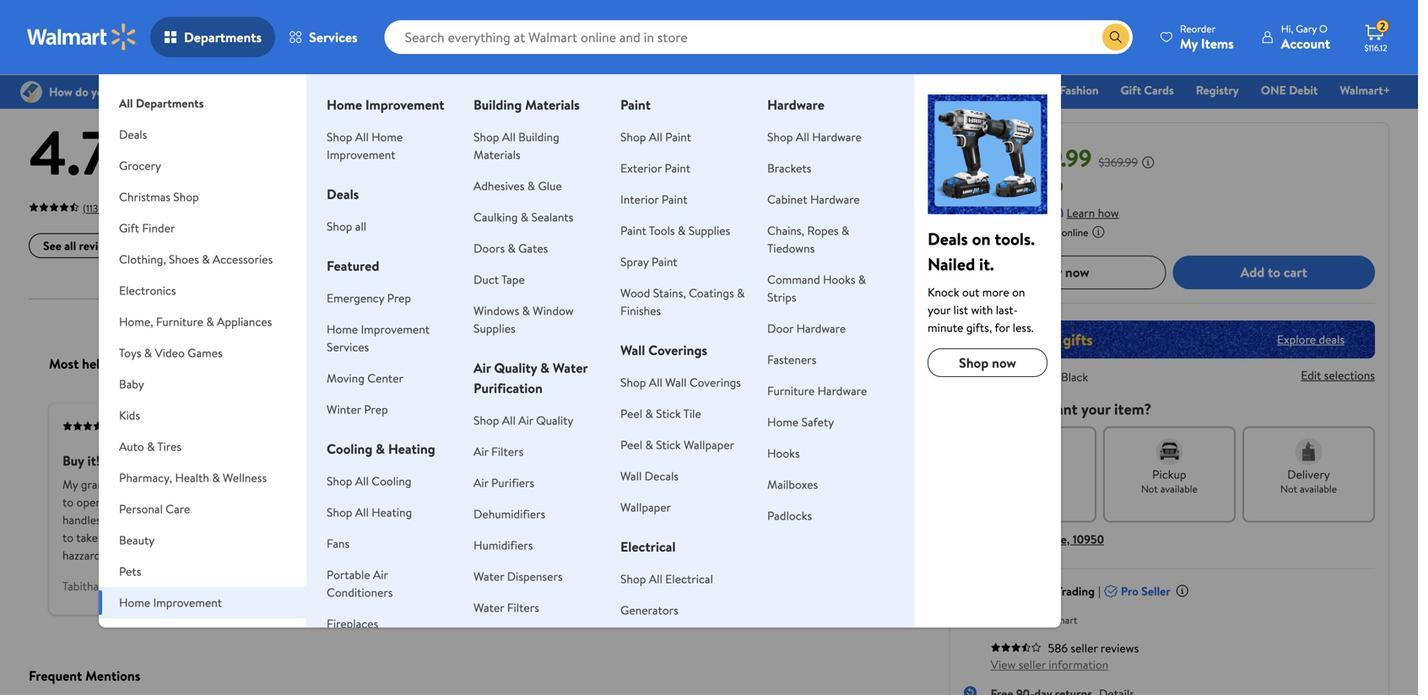 Task type: describe. For each thing, give the bounding box(es) containing it.
my up see
[[153, 494, 169, 511]]

electronics button
[[99, 275, 306, 306]]

for inside fun truck but not well built my 2 year old absolutely loved this chevy truck! he drove every chance he had for a whole month! then the drive motor on the wheels went out and he was so disappointed.  i started researching and that seems to be a common problem with it so we decided to return.
[[632, 494, 647, 511]]

stars for 2 stars
[[493, 178, 517, 195]]

hard
[[123, 512, 146, 529]]

$116.12
[[1365, 42, 1387, 54]]

it down awkward
[[313, 530, 320, 546]]

Walmart Site-Wide search field
[[385, 20, 1133, 54]]

command hooks & strips
[[767, 271, 866, 306]]

1 vertical spatial cooling
[[372, 473, 411, 490]]

intent image for pickup image
[[1156, 438, 1183, 465]]

by
[[1028, 613, 1038, 627]]

generators link
[[620, 602, 678, 619]]

moving
[[327, 370, 365, 387]]

1 vertical spatial departments
[[136, 95, 204, 111]]

air for air filters
[[474, 444, 488, 460]]

peel for peel & stick wallpaper
[[620, 437, 642, 453]]

clothing, shoes & accessories button
[[99, 244, 306, 275]]

helpful for positive
[[82, 355, 123, 373]]

most for most helpful negative review
[[543, 355, 573, 373]]

prep for emergency prep
[[387, 290, 411, 306]]

2 verified purchase from the left
[[614, 419, 691, 434]]

frequent mentions
[[29, 667, 140, 685]]

tools
[[649, 222, 675, 239]]

to left take
[[62, 530, 74, 546]]

common
[[674, 530, 719, 546]]

1 vertical spatial wallpaper
[[620, 499, 671, 516]]

doors & gates
[[474, 240, 548, 257]]

paint up shop all paint
[[620, 95, 651, 114]]

out inside fun truck but not well built my 2 year old absolutely loved this chevy truck! he drove every chance he had for a whole month! then the drive motor on the wheels went out and he was so disappointed.  i started researching and that seems to be a common problem with it so we decided to return.
[[622, 512, 640, 529]]

0 vertical spatial it!!!!
[[87, 452, 112, 470]]

on inside fun truck but not well built my 2 year old absolutely loved this chevy truck! he drove every chance he had for a whole month! then the drive motor on the wheels went out and he was so disappointed.  i started researching and that seems to be a common problem with it so we decided to return.
[[842, 494, 855, 511]]

services button
[[275, 17, 371, 57]]

problem
[[722, 530, 764, 546]]

all for see
[[64, 238, 76, 254]]

all for building materials
[[502, 129, 516, 145]]

2 purchase from the left
[[651, 419, 691, 434]]

supplies for paint tools & supplies
[[688, 222, 730, 239]]

shop inside christmas shop link
[[812, 82, 838, 98]]

2 3+ from the left
[[486, 10, 497, 24]]

doors
[[474, 240, 505, 257]]

and up awkward
[[281, 494, 299, 511]]

0 vertical spatial wallpaper
[[684, 437, 734, 453]]

2 product group from the left
[[707, 0, 909, 34]]

1 verified from the left
[[120, 419, 155, 434]]

emergency
[[327, 290, 384, 306]]

1 vertical spatial a
[[650, 494, 656, 511]]

0 vertical spatial on
[[972, 227, 991, 251]]

shop all air quality
[[474, 412, 574, 429]]

shop for shop all wall coverings
[[620, 374, 646, 391]]

stick for wallpaper
[[656, 437, 681, 453]]

place.
[[330, 512, 359, 529]]

home link
[[999, 81, 1045, 99]]

supplies for windows & window supplies
[[474, 320, 516, 337]]

door.
[[125, 494, 151, 511]]

air filters link
[[474, 444, 524, 460]]

1 purchase from the left
[[157, 419, 197, 434]]

how
[[1098, 204, 1119, 221]]

& inside windows & window supplies
[[522, 303, 530, 319]]

0 vertical spatial building
[[474, 95, 522, 114]]

garden
[[159, 626, 197, 642]]

lol
[[134, 548, 149, 564]]

home inside home improvement services
[[327, 321, 358, 338]]

gift cards
[[1121, 82, 1174, 98]]

to inside button
[[1268, 263, 1281, 282]]

4 stars
[[484, 141, 518, 158]]

1 vertical spatial furniture
[[767, 383, 815, 399]]

1 vertical spatial electrical
[[665, 571, 713, 588]]

jacinda
[[557, 578, 595, 595]]

progress bar for 5 stars
[[538, 129, 897, 133]]

of down "we"
[[357, 530, 368, 546]]

buy for buy now
[[1040, 263, 1062, 282]]

christmas for christmas shop link
[[757, 82, 809, 98]]

most helpful negative review
[[543, 355, 713, 373]]

fans link
[[327, 536, 350, 552]]

view seller information
[[991, 657, 1109, 673]]

tiedowns
[[767, 240, 815, 257]]

$180.00
[[1017, 177, 1063, 196]]

wall for wall decals
[[620, 468, 642, 485]]

grocery & essentials link
[[543, 81, 663, 99]]

seller for view
[[1019, 657, 1046, 673]]

the right is
[[338, 477, 355, 493]]

1 vertical spatial wall
[[665, 374, 687, 391]]

all inside shop all home improvement
[[355, 129, 369, 145]]

water inside air quality & water purification
[[553, 359, 588, 377]]

air quality & water purification
[[474, 359, 588, 398]]

of right one
[[123, 530, 134, 546]]

stars for 3 stars
[[493, 160, 517, 176]]

windows
[[156, 530, 200, 546]]

so inside buy it!!!! my grandson loves it!!!! the only thing wrong with it is the handles to open the door. my grandson can't get in and out of it. they handles are hard to see and they are insane awkward place. we had to take one of the windows off so he could get in it duke's of hazzard style! lol other than that it runs great and look!!!!!
[[221, 530, 232, 546]]

0 vertical spatial coverings
[[648, 341, 707, 360]]

minute
[[928, 320, 964, 336]]

paint up paint tools & supplies link at the top of the page
[[662, 191, 688, 208]]

dehumidifiers link
[[474, 506, 545, 523]]

patio
[[119, 626, 145, 642]]

you save $180.00
[[967, 177, 1063, 196]]

peel & stick wallpaper
[[620, 437, 734, 453]]

buy for buy it!!!! my grandson loves it!!!! the only thing wrong with it is the handles to open the door. my grandson can't get in and out of it. they handles are hard to see and they are insane awkward place. we had to take one of the windows off so he could get in it duke's of hazzard style! lol other than that it runs great and look!!!!!
[[62, 452, 84, 470]]

hardware for furniture hardware
[[818, 383, 867, 399]]

monroe,
[[1027, 531, 1070, 548]]

delivery not available
[[1281, 466, 1337, 496]]

auto & tires
[[119, 439, 181, 455]]

shop all air quality link
[[474, 412, 574, 429]]

he inside buy it!!!! my grandson loves it!!!! the only thing wrong with it is the handles to open the door. my grandson can't get in and out of it. they handles are hard to see and they are insane awkward place. we had to take one of the windows off so he could get in it duke's of hazzard style! lol other than that it runs great and look!!!!!
[[235, 530, 248, 546]]

2 vertical spatial a
[[665, 530, 671, 546]]

0 horizontal spatial 5
[[173, 110, 207, 195]]

he
[[802, 477, 817, 493]]

out inside 4.7 out of 5
[[115, 153, 145, 181]]

wellness
[[223, 470, 267, 486]]

decided
[[833, 530, 874, 546]]

0 vertical spatial cooling
[[327, 440, 373, 458]]

shop for shop all
[[327, 218, 352, 235]]

filters for air filters
[[491, 444, 524, 460]]

want
[[1045, 399, 1078, 420]]

reorder my items
[[1180, 22, 1234, 53]]

not for delivery
[[1281, 482, 1298, 496]]

heating for cooling & heating
[[388, 440, 435, 458]]

paint tools & supplies link
[[620, 222, 730, 239]]

hooks link
[[767, 445, 800, 462]]

wall for wall coverings
[[620, 341, 645, 360]]

accessories
[[213, 251, 273, 268]]

all for air quality & water purification
[[502, 412, 516, 429]]

1 vertical spatial on
[[1012, 284, 1025, 301]]

patio & garden button
[[99, 619, 306, 650]]

0 horizontal spatial hooks
[[767, 445, 800, 462]]

seller for 586
[[1071, 640, 1098, 657]]

items
[[1201, 34, 1234, 53]]

2 3+ day shipping from the left
[[486, 10, 553, 24]]

finishes
[[620, 303, 661, 319]]

shop all building materials link
[[474, 129, 559, 163]]

the right open at the bottom left of the page
[[105, 494, 122, 511]]

the up 'lol'
[[136, 530, 153, 546]]

home, furniture & appliances
[[119, 314, 272, 330]]

0 vertical spatial get
[[249, 494, 266, 511]]

grocery for grocery & essentials
[[551, 82, 592, 98]]

cabinet
[[767, 191, 808, 208]]

deals up shop all
[[327, 185, 359, 203]]

2 horizontal spatial so
[[802, 530, 813, 546]]

shop inside christmas shop dropdown button
[[173, 189, 199, 205]]

buy now button
[[964, 256, 1166, 289]]

interior
[[620, 191, 659, 208]]

0 horizontal spatial 21
[[905, 178, 916, 195]]

building inside shop all building materials
[[518, 129, 559, 145]]

spray paint
[[620, 254, 678, 270]]

clothing, shoes & accessories
[[119, 251, 273, 268]]

stars for 4 stars
[[494, 141, 518, 158]]

learn how button
[[1067, 204, 1119, 222]]

truck
[[582, 452, 613, 470]]

home improvement services
[[327, 321, 430, 355]]

not
[[640, 452, 660, 470]]

home improvement button
[[99, 588, 306, 619]]

shop for shop all home improvement
[[327, 129, 352, 145]]

1 star
[[484, 197, 510, 213]]

not for pickup
[[1141, 482, 1158, 496]]

chevy
[[734, 477, 766, 493]]

to left be
[[636, 530, 647, 546]]

1 horizontal spatial grandson
[[172, 494, 219, 511]]

shop for shop all building materials
[[474, 129, 499, 145]]

door hardware
[[767, 320, 846, 337]]

1 3+ from the left
[[261, 10, 272, 24]]

strips
[[767, 289, 797, 306]]

0 horizontal spatial handles
[[62, 512, 101, 529]]

the down every
[[857, 494, 874, 511]]

chains,
[[767, 222, 804, 239]]

air purifiers link
[[474, 475, 534, 491]]

review for most helpful positive review
[[176, 355, 214, 373]]

shop for shop all hardware
[[767, 129, 793, 145]]

1 vertical spatial in
[[301, 530, 310, 546]]

paint up exterior paint
[[665, 129, 691, 145]]

style!
[[103, 548, 131, 564]]

for inside deals on tools. nailed it. knock out more on your list with last- minute gifts, for less.
[[995, 320, 1010, 336]]

2 shipping from the left
[[517, 10, 553, 24]]

grocery button
[[99, 150, 306, 181]]

:
[[1028, 369, 1032, 385]]

with inside buy it!!!! my grandson loves it!!!! the only thing wrong with it is the handles to open the door. my grandson can't get in and out of it. they handles are hard to see and they are insane awkward place. we had to take one of the windows off so he could get in it duke's of hazzard style! lol other than that it runs great and look!!!!!
[[293, 477, 315, 493]]

air down 'purification' at left
[[518, 412, 533, 429]]

affirm image
[[1030, 204, 1063, 217]]

water dispensers link
[[474, 569, 563, 585]]

the right the then
[[759, 494, 776, 511]]

it. inside buy it!!!! my grandson loves it!!!! the only thing wrong with it is the handles to open the door. my grandson can't get in and out of it. they handles are hard to see and they are insane awkward place. we had to take one of the windows off so he could get in it duke's of hazzard style! lol other than that it runs great and look!!!!!
[[336, 494, 346, 511]]

to down researching
[[876, 530, 887, 546]]

shop for shop all paint
[[620, 129, 646, 145]]

was
[[679, 512, 698, 529]]

materials inside shop all building materials
[[474, 146, 521, 163]]

0 horizontal spatial grandson
[[81, 477, 128, 493]]

all for shop
[[355, 218, 366, 235]]

furniture inside dropdown button
[[156, 314, 203, 330]]

2 for 2 stars
[[484, 178, 490, 195]]

my up open at the bottom left of the page
[[62, 477, 78, 493]]

& inside "wood stains, coatings & finishes"
[[737, 285, 745, 301]]

0 horizontal spatial a
[[184, 238, 190, 254]]

add to cart
[[1241, 263, 1307, 282]]

1 vertical spatial he
[[664, 512, 676, 529]]

deals inside deals on tools. nailed it. knock out more on your list with last- minute gifts, for less.
[[928, 227, 968, 251]]

2 verified from the left
[[614, 419, 649, 434]]

walmart+
[[1340, 82, 1390, 98]]

to left open at the bottom left of the page
[[62, 494, 74, 511]]

last-
[[996, 302, 1018, 318]]

chance
[[557, 494, 593, 511]]

actual
[[964, 369, 997, 385]]

chains, ropes & tiedowns
[[767, 222, 849, 257]]

1 horizontal spatial materials
[[525, 95, 580, 114]]

deals inside "deals" dropdown button
[[119, 126, 147, 143]]

frequent
[[29, 667, 82, 685]]

that inside buy it!!!! my grandson loves it!!!! the only thing wrong with it is the handles to open the door. my grandson can't get in and out of it. they handles are hard to see and they are insane awkward place. we had to take one of the windows off so he could get in it duke's of hazzard style! lol other than that it runs great and look!!!!!
[[208, 548, 229, 564]]

2 progress bar from the top
[[538, 166, 897, 170]]

1 3+ day shipping from the left
[[261, 10, 328, 24]]

gift cards link
[[1113, 81, 1182, 99]]

improvement up shop all home improvement
[[365, 95, 444, 114]]

personal care
[[119, 501, 190, 517]]

and up be
[[642, 512, 661, 529]]

Search search field
[[385, 20, 1133, 54]]

water dispensers
[[474, 569, 563, 585]]

stars for 5 stars
[[493, 122, 517, 139]]

seller
[[1142, 583, 1171, 600]]

0 vertical spatial reviews
[[120, 62, 186, 91]]

improvement inside "home improvement" dropdown button
[[153, 595, 222, 611]]

shop for shop all cooling
[[327, 473, 352, 490]]

peel for peel & stick tile
[[620, 406, 642, 422]]

pets button
[[99, 556, 306, 588]]

departments button
[[150, 17, 275, 57]]

appliances
[[217, 314, 272, 330]]

2 for 2
[[1380, 19, 1385, 34]]

1 horizontal spatial get
[[281, 530, 298, 546]]

home improvement inside dropdown button
[[119, 595, 222, 611]]

with up price when purchased online
[[1004, 204, 1026, 221]]

0 vertical spatial home improvement
[[327, 95, 444, 114]]

paint right 'spray' on the left
[[652, 254, 678, 270]]

it left runs
[[232, 548, 239, 564]]

toy
[[939, 82, 956, 98]]

paint right exterior
[[665, 160, 691, 176]]

all departments link
[[99, 74, 306, 119]]

water for water dispensers
[[474, 569, 504, 585]]

progress bar for 2 stars
[[538, 185, 897, 189]]

air for air quality & water purification
[[474, 359, 491, 377]]

hardware down christmas shop link
[[812, 129, 862, 145]]



Task type: vqa. For each thing, say whether or not it's contained in the screenshot.
Washington Supercenter
no



Task type: locate. For each thing, give the bounding box(es) containing it.
586
[[1048, 640, 1068, 657]]

out up seems
[[622, 512, 640, 529]]

caulking
[[474, 209, 518, 225]]

air for air purifiers
[[474, 475, 488, 491]]

coverings up tile
[[690, 374, 741, 391]]

christmas up shop all hardware
[[757, 82, 809, 98]]

improvement down the emergency prep
[[361, 321, 430, 338]]

out inside buy it!!!! my grandson loves it!!!! the only thing wrong with it is the handles to open the door. my grandson can't get in and out of it. they handles are hard to see and they are insane awkward place. we had to take one of the windows off so he could get in it duke's of hazzard style! lol other than that it runs great and look!!!!!
[[302, 494, 320, 511]]

departments down customer reviews & ratings
[[136, 95, 204, 111]]

586 seller reviews
[[1048, 640, 1139, 657]]

out inside deals on tools. nailed it. knock out more on your list with last- minute gifts, for less.
[[962, 284, 980, 301]]

essentials
[[606, 82, 656, 98]]

caulking & sealants link
[[474, 209, 573, 225]]

peel & stick tile link
[[620, 406, 701, 422]]

return.
[[557, 548, 591, 564]]

with inside deals on tools. nailed it. knock out more on your list with last- minute gifts, for less.
[[971, 302, 993, 318]]

1 horizontal spatial not
[[1281, 482, 1298, 496]]

prep right emergency
[[387, 290, 411, 306]]

dec
[[1032, 482, 1050, 496]]

winter prep
[[327, 401, 388, 418]]

1 horizontal spatial it.
[[979, 252, 994, 276]]

21 inside button
[[1053, 482, 1061, 496]]

it. inside deals on tools. nailed it. knock out more on your list with last- minute gifts, for less.
[[979, 252, 994, 276]]

mailboxes link
[[767, 477, 818, 493]]

safety
[[802, 414, 834, 431]]

now for buy now
[[1065, 263, 1090, 282]]

1 vertical spatial supplies
[[474, 320, 516, 337]]

electronics for electronics dropdown button
[[119, 282, 176, 299]]

0 horizontal spatial most
[[49, 355, 79, 373]]

delivery
[[1287, 466, 1330, 483]]

0 horizontal spatial wallpaper
[[620, 499, 671, 516]]

stars down 3 stars in the left of the page
[[493, 178, 517, 195]]

loved
[[682, 477, 710, 493]]

all inside the all departments link
[[119, 95, 133, 111]]

cooling & heating
[[327, 440, 435, 458]]

1 horizontal spatial christmas shop
[[757, 82, 838, 98]]

0 horizontal spatial purchase
[[157, 419, 197, 434]]

water for water filters
[[474, 600, 504, 616]]

shop for shop all heating
[[327, 504, 352, 521]]

paint left tools
[[620, 222, 646, 239]]

0 horizontal spatial had
[[381, 512, 399, 529]]

toys & video games button
[[99, 338, 306, 369]]

2 stick from the top
[[656, 437, 681, 453]]

0 horizontal spatial seller
[[1019, 657, 1046, 673]]

filters up air purifiers
[[491, 444, 524, 460]]

conditioners
[[327, 585, 393, 601]]

cooling down cooling & heating
[[372, 473, 411, 490]]

1 vertical spatial 21
[[1053, 482, 1061, 496]]

exterior paint link
[[620, 160, 691, 176]]

your inside deals on tools. nailed it. knock out more on your list with last- minute gifts, for less.
[[928, 302, 951, 318]]

$369.99
[[1099, 154, 1138, 171]]

christmas shop up finder
[[119, 189, 199, 205]]

reviews down the pro
[[1101, 640, 1139, 657]]

1 vertical spatial quality
[[536, 412, 574, 429]]

games
[[188, 345, 223, 361]]

in down wrong
[[269, 494, 278, 511]]

shop for shop now
[[959, 354, 989, 372]]

all for electrical
[[649, 571, 663, 588]]

my inside reorder my items
[[1180, 34, 1198, 53]]

filters for water filters
[[507, 600, 539, 616]]

christmas inside christmas shop link
[[757, 82, 809, 98]]

all for wall coverings
[[649, 374, 663, 391]]

arrives dec 21
[[999, 482, 1061, 496]]

available inside pickup not available
[[1161, 482, 1198, 496]]

search icon image
[[1109, 30, 1123, 44]]

of inside 4.7 out of 5
[[150, 153, 169, 181]]

of down is
[[322, 494, 333, 511]]

departments inside popup button
[[184, 28, 262, 46]]

registry
[[1196, 82, 1239, 98]]

and up return.
[[557, 530, 575, 546]]

prep right winter
[[364, 401, 388, 418]]

0 horizontal spatial get
[[249, 494, 266, 511]]

had right "we"
[[381, 512, 399, 529]]

improvement up shop all link
[[327, 146, 396, 163]]

home improvement up shop all home improvement
[[327, 95, 444, 114]]

0 horizontal spatial gift
[[119, 220, 139, 236]]

1 horizontal spatial day
[[500, 10, 515, 24]]

walmart image
[[27, 24, 137, 51]]

quality inside air quality & water purification
[[494, 359, 537, 377]]

it. up "more"
[[979, 252, 994, 276]]

1 horizontal spatial he
[[596, 494, 608, 511]]

now $189.99
[[964, 141, 1092, 174]]

grocery for grocery
[[119, 157, 161, 174]]

christmas shop for christmas shop dropdown button
[[119, 189, 199, 205]]

christmas shop inside dropdown button
[[119, 189, 199, 205]]

available for pickup
[[1161, 482, 1198, 496]]

1 horizontal spatial 5
[[484, 122, 490, 139]]

with inside fun truck but not well built my 2 year old absolutely loved this chevy truck! he drove every chance he had for a whole month! then the drive motor on the wheels went out and he was so disappointed.  i started researching and that seems to be a common problem with it so we decided to return.
[[767, 530, 789, 546]]

up to sixty percent off deals. shop now. image
[[964, 321, 1375, 359]]

1 vertical spatial coverings
[[690, 374, 741, 391]]

0 vertical spatial buy
[[1040, 263, 1062, 282]]

electronics inside dropdown button
[[119, 282, 176, 299]]

0 vertical spatial stick
[[656, 406, 681, 422]]

air up conditioners
[[373, 567, 388, 583]]

my inside fun truck but not well built my 2 year old absolutely loved this chevy truck! he drove every chance he had for a whole month! then the drive motor on the wheels went out and he was so disappointed.  i started researching and that seems to be a common problem with it so we decided to return.
[[557, 477, 572, 493]]

improvement up garden
[[153, 595, 222, 611]]

2 horizontal spatial reviews
[[1101, 640, 1139, 657]]

supplies right tools
[[688, 222, 730, 239]]

building up 5 stars
[[474, 95, 522, 114]]

1 vertical spatial grandson
[[172, 494, 219, 511]]

1 vertical spatial services
[[327, 339, 369, 355]]

heating for shop all heating
[[372, 504, 412, 521]]

1 horizontal spatial 2
[[575, 477, 581, 493]]

electronics for the electronics link
[[859, 82, 917, 98]]

3+
[[261, 10, 272, 24], [486, 10, 497, 24]]

1 progress bar from the top
[[538, 129, 897, 133]]

mailboxes
[[767, 477, 818, 493]]

2 horizontal spatial he
[[664, 512, 676, 529]]

shop for shop all electrical
[[620, 571, 646, 588]]

0 horizontal spatial electronics
[[119, 282, 176, 299]]

that down off
[[208, 548, 229, 564]]

shop all electrical link
[[620, 571, 713, 588]]

1 horizontal spatial it!!!!
[[160, 477, 181, 493]]

0 vertical spatial in
[[269, 494, 278, 511]]

buy it!!!! my grandson loves it!!!! the only thing wrong with it is the handles to open the door. my grandson can't get in and out of it. they handles are hard to see and they are insane awkward place. we had to take one of the windows off so he could get in it duke's of hazzard style! lol other than that it runs great and look!!!!!
[[62, 452, 399, 564]]

item?
[[1114, 399, 1152, 420]]

could
[[250, 530, 278, 546]]

a right "write"
[[184, 238, 190, 254]]

and right see
[[182, 512, 201, 529]]

how do you want your item?
[[964, 399, 1152, 420]]

hardware for door hardware
[[796, 320, 846, 337]]

1 vertical spatial hooks
[[767, 445, 800, 462]]

year
[[584, 477, 606, 493]]

2 most from the left
[[543, 355, 573, 373]]

fireplaces link
[[327, 616, 378, 632]]

3+ left services dropdown button
[[261, 10, 272, 24]]

not inside delivery not available
[[1281, 482, 1298, 496]]

0 horizontal spatial 3+ day shipping
[[261, 10, 328, 24]]

product group up christmas shop link
[[707, 0, 909, 34]]

1 shipping from the left
[[292, 10, 328, 24]]

0 horizontal spatial in
[[269, 494, 278, 511]]

0 vertical spatial christmas shop
[[757, 82, 838, 98]]

door hardware link
[[767, 320, 846, 337]]

get
[[249, 494, 266, 511], [281, 530, 298, 546]]

fun truck but not well built my 2 year old absolutely loved this chevy truck! he drove every chance he had for a whole month! then the drive motor on the wheels went out and he was so disappointed.  i started researching and that seems to be a common problem with it so we decided to return.
[[557, 452, 890, 564]]

2 available from the left
[[1300, 482, 1337, 496]]

2 peel from the top
[[620, 437, 642, 453]]

2 up $116.12
[[1380, 19, 1385, 34]]

christmas shop for christmas shop link
[[757, 82, 838, 98]]

reviews for see all reviews
[[79, 238, 117, 254]]

2 left year
[[575, 477, 581, 493]]

shop all
[[327, 218, 366, 235]]

services inside home improvement services
[[327, 339, 369, 355]]

prep
[[387, 290, 411, 306], [364, 401, 388, 418]]

1 horizontal spatial home improvement
[[327, 95, 444, 114]]

1 verified purchase from the left
[[120, 419, 197, 434]]

1 horizontal spatial product group
[[707, 0, 909, 34]]

helpful
[[82, 355, 123, 373], [576, 355, 618, 373]]

services inside dropdown button
[[309, 28, 358, 46]]

prep for winter prep
[[364, 401, 388, 418]]

2 day from the left
[[500, 10, 515, 24]]

deals down all departments
[[119, 126, 147, 143]]

your right want
[[1081, 399, 1111, 420]]

21 up 47
[[905, 178, 916, 195]]

1 not from the left
[[1141, 482, 1158, 496]]

air down vs
[[474, 444, 488, 460]]

1 vertical spatial buy
[[62, 452, 84, 470]]

winter prep link
[[327, 401, 388, 418]]

now inside button
[[1065, 263, 1090, 282]]

buy inside button
[[1040, 263, 1062, 282]]

0 vertical spatial water
[[553, 359, 588, 377]]

3.4249 stars out of 5, based on 586 seller reviews element
[[991, 643, 1041, 653]]

generators
[[620, 602, 678, 619]]

pro seller
[[1121, 583, 1171, 600]]

review for most helpful negative review
[[675, 355, 713, 373]]

shop all cooling
[[327, 473, 411, 490]]

brackets link
[[767, 160, 812, 176]]

0 vertical spatial all
[[355, 218, 366, 235]]

hooks up truck!
[[767, 445, 800, 462]]

1 stick from the top
[[656, 406, 681, 422]]

caulking & sealants
[[474, 209, 573, 225]]

deals inside deals link
[[501, 82, 529, 98]]

you
[[967, 178, 986, 194]]

3+ up deals link
[[486, 10, 497, 24]]

3 progress bar from the top
[[538, 185, 897, 189]]

buy inside buy it!!!! my grandson loves it!!!! the only thing wrong with it is the handles to open the door. my grandson can't get in and out of it. they handles are hard to see and they are insane awkward place. we had to take one of the windows off so he could get in it duke's of hazzard style! lol other than that it runs great and look!!!!!
[[62, 452, 84, 470]]

0 vertical spatial grocery
[[551, 82, 592, 98]]

christmas up the gift finder
[[119, 189, 170, 205]]

home improvement up garden
[[119, 595, 222, 611]]

furniture down 'fasteners' link
[[767, 383, 815, 399]]

deals on tools. nailed it. knock out more on your list with last- minute gifts, for less.
[[928, 227, 1035, 336]]

wood
[[620, 285, 650, 301]]

built
[[689, 452, 716, 470]]

information
[[1049, 657, 1109, 673]]

progress bar
[[538, 129, 897, 133], [538, 166, 897, 170], [538, 185, 897, 189], [538, 204, 897, 207]]

day
[[274, 10, 290, 24], [500, 10, 515, 24]]

available down intent image for delivery
[[1300, 482, 1337, 496]]

so left we
[[802, 530, 813, 546]]

are up one
[[104, 512, 120, 529]]

with
[[1004, 204, 1026, 221], [971, 302, 993, 318], [293, 477, 315, 493], [767, 530, 789, 546]]

truck!
[[768, 477, 799, 493]]

mentions
[[85, 667, 140, 685]]

2 helpful from the left
[[576, 355, 618, 373]]

0 vertical spatial gift
[[1121, 82, 1141, 98]]

1 most from the left
[[49, 355, 79, 373]]

1 horizontal spatial verified
[[614, 419, 649, 434]]

2 vertical spatial on
[[842, 494, 855, 511]]

cabinet hardware
[[767, 191, 860, 208]]

1 vertical spatial had
[[381, 512, 399, 529]]

not inside pickup not available
[[1141, 482, 1158, 496]]

improvement inside home improvement services
[[361, 321, 430, 338]]

started
[[791, 512, 828, 529]]

write a review link
[[138, 233, 240, 258]]

cooling up shop all cooling link
[[327, 440, 373, 458]]

most down window
[[543, 355, 573, 373]]

it left is
[[317, 477, 325, 493]]

1 vertical spatial for
[[632, 494, 647, 511]]

1 horizontal spatial christmas
[[757, 82, 809, 98]]

0 horizontal spatial your
[[928, 302, 951, 318]]

1 vertical spatial stick
[[656, 437, 681, 453]]

1 horizontal spatial reviews
[[120, 62, 186, 91]]

1 vertical spatial gift
[[119, 220, 139, 236]]

0 vertical spatial handles
[[358, 477, 396, 493]]

that down wheels
[[578, 530, 599, 546]]

on down $18/mo
[[972, 227, 991, 251]]

1 vertical spatial christmas shop
[[119, 189, 199, 205]]

available for delivery
[[1300, 482, 1337, 496]]

hooks inside command hooks & strips
[[823, 271, 856, 288]]

2 are from the left
[[229, 512, 245, 529]]

deals up 'nailed'
[[928, 227, 968, 251]]

0 vertical spatial 21
[[905, 178, 916, 195]]

in down awkward
[[301, 530, 310, 546]]

0 vertical spatial peel
[[620, 406, 642, 422]]

1 peel from the top
[[620, 406, 642, 422]]

0 horizontal spatial that
[[208, 548, 229, 564]]

christmas inside christmas shop dropdown button
[[119, 189, 170, 205]]

0 horizontal spatial helpful
[[82, 355, 123, 373]]

with up gifts,
[[971, 302, 993, 318]]

2 down 3 at the top left of page
[[484, 178, 490, 195]]

stick
[[656, 406, 681, 422], [656, 437, 681, 453]]

1 vertical spatial building
[[518, 129, 559, 145]]

& inside command hooks & strips
[[858, 271, 866, 288]]

add to cart button
[[1173, 256, 1375, 289]]

quality
[[494, 359, 537, 377], [536, 412, 574, 429]]

departments
[[184, 28, 262, 46], [136, 95, 204, 111]]

gift inside dropdown button
[[119, 220, 139, 236]]

had inside fun truck but not well built my 2 year old absolutely loved this chevy truck! he drove every chance he had for a whole month! then the drive motor on the wheels went out and he was so disappointed.  i started researching and that seems to be a common problem with it so we decided to return.
[[611, 494, 630, 511]]

0 vertical spatial christmas
[[757, 82, 809, 98]]

helpful for negative
[[576, 355, 618, 373]]

to left see
[[148, 512, 159, 529]]

gift for gift cards
[[1121, 82, 1141, 98]]

1 horizontal spatial all
[[355, 218, 366, 235]]

1 horizontal spatial 3+ day shipping
[[486, 10, 553, 24]]

air inside air quality & water purification
[[474, 359, 491, 377]]

duct
[[474, 271, 499, 288]]

stick for tile
[[656, 406, 681, 422]]

center
[[367, 370, 403, 387]]

with left is
[[293, 477, 315, 493]]

see all reviews link
[[29, 233, 132, 258]]

home inside dropdown button
[[119, 595, 150, 611]]

0 horizontal spatial available
[[1161, 482, 1198, 496]]

seller down 3.4249 stars out of 5, based on 586 seller reviews 'element'
[[1019, 657, 1046, 673]]

1 horizontal spatial your
[[1081, 399, 1111, 420]]

hardware for cabinet hardware
[[810, 191, 860, 208]]

shop inside shop all home improvement
[[327, 129, 352, 145]]

gift left cards
[[1121, 82, 1141, 98]]

0 horizontal spatial reviews
[[79, 238, 117, 254]]

verified up the auto
[[120, 419, 155, 434]]

hardware up "ropes"
[[810, 191, 860, 208]]

grandson up open at the bottom left of the page
[[81, 477, 128, 493]]

1 vertical spatial water
[[474, 569, 504, 585]]

1 are from the left
[[104, 512, 120, 529]]

air inside portable air conditioners
[[373, 567, 388, 583]]

1 vertical spatial filters
[[507, 600, 539, 616]]

out up awkward
[[302, 494, 320, 511]]

most for most helpful positive review
[[49, 355, 79, 373]]

1 horizontal spatial for
[[995, 320, 1010, 336]]

home inside shop all home improvement
[[372, 129, 403, 145]]

stick up decals
[[656, 437, 681, 453]]

1 horizontal spatial supplies
[[688, 222, 730, 239]]

baby button
[[99, 369, 306, 400]]

christmas for christmas shop dropdown button
[[119, 189, 170, 205]]

shop for shop all air quality
[[474, 412, 499, 429]]

progress bar for 1 star
[[538, 204, 897, 207]]

grocery & essentials
[[551, 82, 656, 98]]

grandson down the
[[172, 494, 219, 511]]

decals
[[645, 468, 679, 485]]

$189.99
[[1016, 141, 1092, 174]]

all up featured
[[355, 218, 366, 235]]

christmas shop up shop all hardware
[[757, 82, 838, 98]]

grocery inside grocery & essentials link
[[551, 82, 592, 98]]

all for paint
[[649, 129, 663, 145]]

glue
[[538, 178, 562, 194]]

than
[[182, 548, 205, 564]]

0 horizontal spatial supplies
[[474, 320, 516, 337]]

now for shop now
[[992, 354, 1016, 372]]

0 horizontal spatial product group
[[32, 0, 234, 34]]

0 horizontal spatial on
[[842, 494, 855, 511]]

learn more about strikethrough prices image
[[1141, 156, 1155, 169]]

review inside write a review link
[[192, 238, 226, 254]]

hardware up shop all hardware
[[767, 95, 825, 114]]

product group up customer reviews & ratings
[[32, 0, 234, 34]]

2 vertical spatial water
[[474, 600, 504, 616]]

it inside fun truck but not well built my 2 year old absolutely loved this chevy truck! he drove every chance he had for a whole month! then the drive motor on the wheels went out and he was so disappointed.  i started researching and that seems to be a common problem with it so we decided to return.
[[792, 530, 799, 546]]

handles up they
[[358, 477, 396, 493]]

4 progress bar from the top
[[538, 204, 897, 207]]

supplies inside windows & window supplies
[[474, 320, 516, 337]]

0 vertical spatial services
[[309, 28, 358, 46]]

1 horizontal spatial helpful
[[576, 355, 618, 373]]

shop all building materials
[[474, 129, 559, 163]]

coverings up shop all wall coverings
[[648, 341, 707, 360]]

available inside delivery not available
[[1300, 482, 1337, 496]]

electrical down 'common'
[[665, 571, 713, 588]]

handles
[[358, 477, 396, 493], [62, 512, 101, 529]]

seller
[[1071, 640, 1098, 657], [1019, 657, 1046, 673]]

electronics link
[[852, 81, 924, 99]]

47
[[904, 197, 917, 213]]

1 horizontal spatial a
[[650, 494, 656, 511]]

1 product group from the left
[[32, 0, 234, 34]]

wood stains, coatings & finishes
[[620, 285, 745, 319]]

home improvement image
[[928, 95, 1048, 214]]

shop all heating
[[327, 504, 412, 521]]

0 vertical spatial grandson
[[81, 477, 128, 493]]

verified purchase up auto & tires
[[120, 419, 197, 434]]

reviews up all departments
[[120, 62, 186, 91]]

improvement inside shop all home improvement
[[327, 146, 396, 163]]

shop now link
[[928, 349, 1048, 377]]

your down knock
[[928, 302, 951, 318]]

0 vertical spatial 2
[[1380, 19, 1385, 34]]

water down the water dispensers link
[[474, 600, 504, 616]]

air left purifiers
[[474, 475, 488, 491]]

shop inside toy shop link
[[959, 82, 985, 98]]

0 vertical spatial electrical
[[620, 538, 676, 556]]

it!!!!
[[87, 452, 112, 470], [160, 477, 181, 493]]

not down intent image for pickup
[[1141, 482, 1158, 496]]

shop inside shop all building materials
[[474, 129, 499, 145]]

all for cooling & heating
[[355, 473, 369, 490]]

and right great
[[296, 548, 315, 564]]

0 vertical spatial your
[[928, 302, 951, 318]]

had inside buy it!!!! my grandson loves it!!!! the only thing wrong with it is the handles to open the door. my grandson can't get in and out of it. they handles are hard to see and they are insane awkward place. we had to take one of the windows off so he could get in it duke's of hazzard style! lol other than that it runs great and look!!!!!
[[381, 512, 399, 529]]

shop inside "shop now" link
[[959, 354, 989, 372]]

deals link
[[493, 81, 536, 99]]

it!!!! left the auto
[[87, 452, 112, 470]]

intent image for delivery image
[[1295, 438, 1322, 465]]

0 vertical spatial furniture
[[156, 314, 203, 330]]

fans
[[327, 536, 350, 552]]

water down humidifiers
[[474, 569, 504, 585]]

1 helpful from the left
[[82, 355, 123, 373]]

not down intent image for delivery
[[1281, 482, 1298, 496]]

reviews
[[120, 62, 186, 91], [79, 238, 117, 254], [1101, 640, 1139, 657]]

1 available from the left
[[1161, 482, 1198, 496]]

2 horizontal spatial on
[[1012, 284, 1025, 301]]

& inside air quality & water purification
[[540, 359, 550, 377]]

electrical
[[620, 538, 676, 556], [665, 571, 713, 588]]

21 right dec in the right of the page
[[1053, 482, 1061, 496]]

heating up shop all cooling link
[[388, 440, 435, 458]]

that inside fun truck but not well built my 2 year old absolutely loved this chevy truck! he drove every chance he had for a whole month! then the drive motor on the wheels went out and he was so disappointed.  i started researching and that seems to be a common problem with it so we decided to return.
[[578, 530, 599, 546]]

get up great
[[281, 530, 298, 546]]

all inside shop all building materials
[[502, 129, 516, 145]]

2 not from the left
[[1281, 482, 1298, 496]]

0 horizontal spatial grocery
[[119, 157, 161, 174]]

1 horizontal spatial shipping
[[517, 10, 553, 24]]

electronics
[[859, 82, 917, 98], [119, 282, 176, 299]]

is
[[328, 477, 335, 493]]

out up reviews)
[[115, 153, 145, 181]]

supplies down windows
[[474, 320, 516, 337]]

0 vertical spatial filters
[[491, 444, 524, 460]]

grocery inside grocery dropdown button
[[119, 157, 161, 174]]

cards
[[1144, 82, 1174, 98]]

all for hardware
[[796, 129, 809, 145]]

1 horizontal spatial 21
[[1053, 482, 1061, 496]]

my up chance
[[557, 477, 572, 493]]

3+ day shipping up ratings
[[261, 10, 328, 24]]

he down whole
[[664, 512, 676, 529]]

verified purchase up peel & stick wallpaper
[[614, 419, 691, 434]]

home safety
[[767, 414, 834, 431]]

reviews down the (1136
[[79, 238, 117, 254]]

& inside chains, ropes & tiedowns
[[842, 222, 849, 239]]

reviews for 586 seller reviews
[[1101, 640, 1139, 657]]

gift for gift finder
[[119, 220, 139, 236]]

1 horizontal spatial now
[[1065, 263, 1090, 282]]

dehumidifiers
[[474, 506, 545, 523]]

2 inside fun truck but not well built my 2 year old absolutely loved this chevy truck! he drove every chance he had for a whole month! then the drive motor on the wheels went out and he was so disappointed.  i started researching and that seems to be a common problem with it so we decided to return.
[[575, 477, 581, 493]]

1 horizontal spatial most
[[543, 355, 573, 373]]

1 horizontal spatial so
[[700, 512, 712, 529]]

0 horizontal spatial it.
[[336, 494, 346, 511]]

1 day from the left
[[274, 10, 290, 24]]

product group
[[32, 0, 234, 34], [707, 0, 909, 34]]

grocery up reviews)
[[119, 157, 161, 174]]

grocery right deals link
[[551, 82, 592, 98]]

purchase up peel & stick wallpaper
[[651, 419, 691, 434]]

legal information image
[[1092, 225, 1105, 239]]



